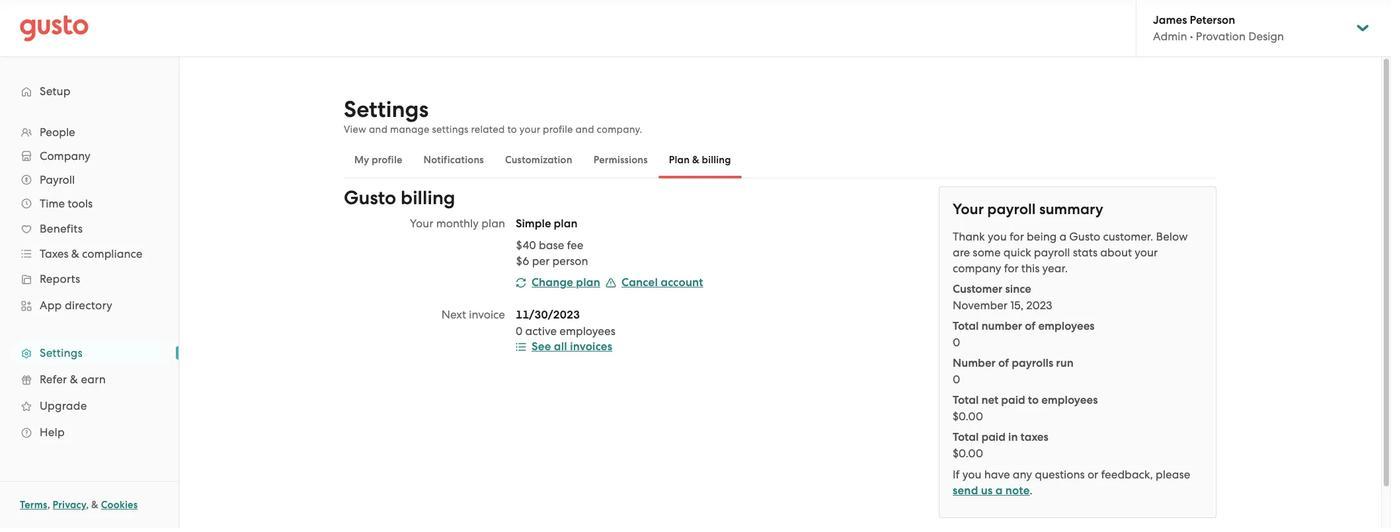 Task type: describe. For each thing, give the bounding box(es) containing it.
& left cookies button
[[91, 499, 99, 511]]

total for total net paid to employees
[[953, 394, 979, 407]]

people button
[[13, 120, 165, 144]]

customization
[[505, 154, 573, 166]]

15,
[[1011, 299, 1024, 312]]

0 for number
[[953, 373, 961, 386]]

taxes & compliance button
[[13, 242, 165, 266]]

plan & billing button
[[659, 144, 742, 176]]

•
[[1190, 30, 1194, 43]]

monthly
[[436, 217, 479, 230]]

settings
[[432, 124, 469, 136]]

next invoice
[[442, 308, 505, 321]]

11/30/2023 0 active employees
[[516, 308, 616, 338]]

november
[[953, 299, 1008, 312]]

company.
[[597, 124, 643, 136]]

see all invoices
[[532, 340, 613, 354]]

or
[[1088, 468, 1099, 482]]

james
[[1154, 13, 1188, 27]]

terms
[[20, 499, 47, 511]]

upgrade
[[40, 400, 87, 413]]

1 , from the left
[[47, 499, 50, 511]]

simple
[[516, 217, 551, 231]]

cookies
[[101, 499, 138, 511]]

simple plan
[[516, 217, 578, 231]]

this
[[1022, 262, 1040, 275]]

upgrade link
[[13, 394, 165, 418]]

cookies button
[[101, 497, 138, 513]]

settings view and manage settings related to your profile and company.
[[344, 96, 643, 136]]

$40 base fee $6 per person
[[516, 239, 588, 268]]

change
[[532, 276, 574, 290]]

1 vertical spatial for
[[1005, 262, 1019, 275]]

below
[[1157, 230, 1188, 243]]

questions
[[1035, 468, 1085, 482]]

0 vertical spatial for
[[1010, 230, 1024, 243]]

are
[[953, 246, 970, 259]]

refer & earn
[[40, 373, 106, 386]]

person
[[553, 255, 588, 268]]

permissions
[[594, 154, 648, 166]]

about
[[1101, 246, 1132, 259]]

total net paid to employees $0.00
[[953, 394, 1098, 423]]

net
[[982, 394, 999, 407]]

reports link
[[13, 267, 165, 291]]

0 inside 11/30/2023 0 active employees
[[516, 325, 523, 338]]

send us a note link
[[953, 484, 1030, 498]]

payroll inside thank you for being a gusto customer. below are some quick payroll stats about your company for this year.
[[1034, 246, 1071, 259]]

settings tabs tab list
[[344, 142, 1217, 179]]

my profile
[[355, 154, 403, 166]]

company
[[40, 149, 90, 163]]

cancel
[[622, 276, 658, 290]]

benefits
[[40, 222, 83, 235]]

earn
[[81, 373, 106, 386]]

reports
[[40, 273, 80, 286]]

employees inside total net paid to employees $0.00
[[1042, 394, 1098, 407]]

please
[[1156, 468, 1191, 482]]

james peterson admin • provation design
[[1154, 13, 1285, 43]]

employees for total number of employees
[[1039, 319, 1095, 333]]

help
[[40, 426, 65, 439]]

2023
[[1027, 299, 1053, 312]]

view
[[344, 124, 367, 136]]

provation
[[1196, 30, 1246, 43]]

summary
[[1040, 200, 1104, 218]]

invoices
[[570, 340, 613, 354]]

see all invoices link
[[516, 339, 815, 355]]

home image
[[20, 15, 89, 41]]

$0.00 inside total net paid to employees $0.00
[[953, 410, 984, 423]]

related
[[471, 124, 505, 136]]

setup link
[[13, 79, 165, 103]]

number of payrolls run 0
[[953, 357, 1074, 386]]

your inside thank you for being a gusto customer. below are some quick payroll stats about your company for this year.
[[1135, 246, 1158, 259]]

design
[[1249, 30, 1285, 43]]

stats
[[1073, 246, 1098, 259]]

note
[[1006, 484, 1030, 498]]

time
[[40, 197, 65, 210]]

you for some
[[988, 230, 1007, 243]]

settings for settings
[[40, 347, 83, 360]]

directory
[[65, 299, 112, 312]]

list for your monthly plan
[[516, 237, 815, 269]]

change plan link
[[516, 276, 601, 290]]

thank you for being a gusto customer. below are some quick payroll stats about your company for this year.
[[953, 230, 1188, 275]]

peterson
[[1190, 13, 1236, 27]]



Task type: vqa. For each thing, say whether or not it's contained in the screenshot.
the rightmost list
yes



Task type: locate. For each thing, give the bounding box(es) containing it.
plan for simple
[[554, 217, 578, 231]]

run
[[1057, 357, 1074, 370]]

help link
[[13, 421, 165, 444]]

$40
[[516, 239, 536, 252]]

being
[[1027, 230, 1057, 243]]

0 vertical spatial a
[[1060, 230, 1067, 243]]

0
[[516, 325, 523, 338], [953, 336, 961, 349], [953, 373, 961, 386]]

paid left in
[[982, 431, 1006, 444]]

list containing people
[[0, 120, 179, 446]]

if you have any questions or feedback, please send us a note .
[[953, 468, 1191, 498]]

total inside total net paid to employees $0.00
[[953, 394, 979, 407]]

gusto down my
[[344, 187, 396, 210]]

of inside number of payrolls run 0
[[999, 357, 1009, 370]]

0 horizontal spatial ,
[[47, 499, 50, 511]]

0 vertical spatial your
[[520, 124, 541, 136]]

0 vertical spatial total
[[953, 319, 979, 333]]

settings inside 'settings view and manage settings related to your profile and company.'
[[344, 96, 429, 123]]

your down customer.
[[1135, 246, 1158, 259]]

payroll
[[40, 173, 75, 187]]

you
[[988, 230, 1007, 243], [963, 468, 982, 482]]

your up the thank
[[953, 200, 984, 218]]

1 horizontal spatial list
[[516, 237, 815, 269]]

0 horizontal spatial of
[[999, 357, 1009, 370]]

plan for change
[[576, 276, 601, 290]]

0 vertical spatial billing
[[702, 154, 731, 166]]

app directory link
[[13, 294, 165, 317]]

change plan
[[532, 276, 601, 290]]

to
[[508, 124, 517, 136], [1028, 394, 1039, 407]]

total down november
[[953, 319, 979, 333]]

my profile button
[[344, 144, 413, 176]]

to right related
[[508, 124, 517, 136]]

0 down number
[[953, 373, 961, 386]]

employees down run
[[1042, 394, 1098, 407]]

0 vertical spatial gusto
[[344, 187, 396, 210]]

your inside 'settings view and manage settings related to your profile and company.'
[[520, 124, 541, 136]]

1 total from the top
[[953, 319, 979, 333]]

list containing $40 base fee
[[516, 237, 815, 269]]

1 $0.00 from the top
[[953, 410, 984, 423]]

you inside thank you for being a gusto customer. below are some quick payroll stats about your company for this year.
[[988, 230, 1007, 243]]

1 horizontal spatial and
[[576, 124, 594, 136]]

paid inside total paid in taxes $0.00
[[982, 431, 1006, 444]]

setup
[[40, 85, 71, 98]]

gusto navigation element
[[0, 57, 179, 467]]

time tools
[[40, 197, 93, 210]]

paid right net
[[1002, 394, 1026, 407]]

benefits link
[[13, 217, 165, 241]]

for up quick
[[1010, 230, 1024, 243]]

&
[[692, 154, 700, 166], [71, 247, 79, 261], [70, 373, 78, 386], [91, 499, 99, 511]]

in
[[1009, 431, 1018, 444]]

1 horizontal spatial to
[[1028, 394, 1039, 407]]

refer & earn link
[[13, 368, 165, 392]]

billing up monthly
[[401, 187, 456, 210]]

refer
[[40, 373, 67, 386]]

settings up refer
[[40, 347, 83, 360]]

fee
[[567, 239, 584, 252]]

payroll button
[[13, 168, 165, 192]]

taxes & compliance
[[40, 247, 143, 261]]

customer.
[[1104, 230, 1154, 243]]

some
[[973, 246, 1001, 259]]

any
[[1013, 468, 1033, 482]]

, left cookies button
[[86, 499, 89, 511]]

1 horizontal spatial your
[[1135, 246, 1158, 259]]

0 vertical spatial paid
[[1002, 394, 1026, 407]]

1 horizontal spatial profile
[[543, 124, 573, 136]]

0 horizontal spatial a
[[996, 484, 1003, 498]]

0 horizontal spatial billing
[[401, 187, 456, 210]]

0 inside number of payrolls run 0
[[953, 373, 961, 386]]

plan
[[669, 154, 690, 166]]

1 vertical spatial your
[[1135, 246, 1158, 259]]

account
[[661, 276, 704, 290]]

profile inside 'settings view and manage settings related to your profile and company.'
[[543, 124, 573, 136]]

0 horizontal spatial list
[[0, 120, 179, 446]]

1 vertical spatial $0.00
[[953, 447, 984, 460]]

$0.00 inside total paid in taxes $0.00
[[953, 447, 984, 460]]

active
[[525, 325, 557, 338]]

0 horizontal spatial settings
[[40, 347, 83, 360]]

profile inside button
[[372, 154, 403, 166]]

employees up invoices
[[560, 325, 616, 338]]

employees inside 11/30/2023 0 active employees
[[560, 325, 616, 338]]

number
[[982, 319, 1023, 333]]

us
[[981, 484, 993, 498]]

your down "gusto billing"
[[410, 217, 434, 230]]

1 horizontal spatial your
[[953, 200, 984, 218]]

$0.00 down net
[[953, 410, 984, 423]]

to inside total net paid to employees $0.00
[[1028, 394, 1039, 407]]

total inside total number of employees 0
[[953, 319, 979, 333]]

& for earn
[[70, 373, 78, 386]]

0 horizontal spatial and
[[369, 124, 388, 136]]

all
[[554, 340, 567, 354]]

0 vertical spatial $0.00
[[953, 410, 984, 423]]

,
[[47, 499, 50, 511], [86, 499, 89, 511]]

1 horizontal spatial you
[[988, 230, 1007, 243]]

app directory
[[40, 299, 112, 312]]

to inside 'settings view and manage settings related to your profile and company.'
[[508, 124, 517, 136]]

paid inside total net paid to employees $0.00
[[1002, 394, 1026, 407]]

1 vertical spatial paid
[[982, 431, 1006, 444]]

gusto inside thank you for being a gusto customer. below are some quick payroll stats about your company for this year.
[[1070, 230, 1101, 243]]

& right plan
[[692, 154, 700, 166]]

your up customization
[[520, 124, 541, 136]]

2 vertical spatial total
[[953, 431, 979, 444]]

& inside button
[[692, 154, 700, 166]]

3 total from the top
[[953, 431, 979, 444]]

1 vertical spatial payroll
[[1034, 246, 1071, 259]]

feedback,
[[1102, 468, 1153, 482]]

$0.00 up if
[[953, 447, 984, 460]]

11/30/2023
[[516, 308, 580, 322]]

manage
[[390, 124, 430, 136]]

you up some
[[988, 230, 1007, 243]]

billing inside button
[[702, 154, 731, 166]]

0 vertical spatial to
[[508, 124, 517, 136]]

invoice
[[469, 308, 505, 321]]

number
[[953, 357, 996, 370]]

cancel account
[[622, 276, 704, 290]]

0 horizontal spatial your
[[410, 217, 434, 230]]

terms , privacy , & cookies
[[20, 499, 138, 511]]

1 vertical spatial gusto
[[1070, 230, 1101, 243]]

time tools button
[[13, 192, 165, 216]]

tools
[[68, 197, 93, 210]]

& right taxes
[[71, 247, 79, 261]]

1 vertical spatial billing
[[401, 187, 456, 210]]

1 horizontal spatial gusto
[[1070, 230, 1101, 243]]

people
[[40, 126, 75, 139]]

0 vertical spatial of
[[1025, 319, 1036, 333]]

employees for 11/30/2023
[[560, 325, 616, 338]]

a inside if you have any questions or feedback, please send us a note .
[[996, 484, 1003, 498]]

settings up "manage" in the left of the page
[[344, 96, 429, 123]]

0 left active
[[516, 325, 523, 338]]

1 vertical spatial total
[[953, 394, 979, 407]]

total left net
[[953, 394, 979, 407]]

1 vertical spatial profile
[[372, 154, 403, 166]]

terms link
[[20, 499, 47, 511]]

customer since november 15, 2023
[[953, 282, 1053, 312]]

total number of employees 0
[[953, 319, 1095, 349]]

for
[[1010, 230, 1024, 243], [1005, 262, 1019, 275]]

1 horizontal spatial settings
[[344, 96, 429, 123]]

year.
[[1043, 262, 1068, 275]]

2 , from the left
[[86, 499, 89, 511]]

0 horizontal spatial gusto
[[344, 187, 396, 210]]

total paid in taxes $0.00
[[953, 431, 1049, 460]]

send
[[953, 484, 979, 498]]

have
[[985, 468, 1010, 482]]

to down number of payrolls run 0
[[1028, 394, 1039, 407]]

you right if
[[963, 468, 982, 482]]

a right 'us' at the right bottom
[[996, 484, 1003, 498]]

payroll up being
[[988, 200, 1036, 218]]

admin
[[1154, 30, 1188, 43]]

compliance
[[82, 247, 143, 261]]

a right being
[[1060, 230, 1067, 243]]

total up if
[[953, 431, 979, 444]]

1 and from the left
[[369, 124, 388, 136]]

0 horizontal spatial your
[[520, 124, 541, 136]]

& for billing
[[692, 154, 700, 166]]

plan down person
[[576, 276, 601, 290]]

0 vertical spatial you
[[988, 230, 1007, 243]]

0 horizontal spatial you
[[963, 468, 982, 482]]

plan right monthly
[[482, 217, 505, 230]]

1 horizontal spatial of
[[1025, 319, 1036, 333]]

settings inside 'link'
[[40, 347, 83, 360]]

1 vertical spatial to
[[1028, 394, 1039, 407]]

1 horizontal spatial ,
[[86, 499, 89, 511]]

0 horizontal spatial profile
[[372, 154, 403, 166]]

employees down 2023
[[1039, 319, 1095, 333]]

gusto billing
[[344, 187, 456, 210]]

0 vertical spatial settings
[[344, 96, 429, 123]]

of inside total number of employees 0
[[1025, 319, 1036, 333]]

2 $0.00 from the top
[[953, 447, 984, 460]]

of
[[1025, 319, 1036, 333], [999, 357, 1009, 370]]

since
[[1006, 282, 1032, 296]]

1 vertical spatial you
[[963, 468, 982, 482]]

payroll up year.
[[1034, 246, 1071, 259]]

& left earn
[[70, 373, 78, 386]]

settings
[[344, 96, 429, 123], [40, 347, 83, 360]]

settings for settings view and manage settings related to your profile and company.
[[344, 96, 429, 123]]

gusto up stats
[[1070, 230, 1101, 243]]

of down 2023
[[1025, 319, 1036, 333]]

thank
[[953, 230, 985, 243]]

0 vertical spatial profile
[[543, 124, 573, 136]]

profile right my
[[372, 154, 403, 166]]

billing
[[702, 154, 731, 166], [401, 187, 456, 210]]

2 and from the left
[[576, 124, 594, 136]]

profile
[[543, 124, 573, 136], [372, 154, 403, 166]]

0 horizontal spatial to
[[508, 124, 517, 136]]

$6
[[516, 255, 529, 268]]

1 vertical spatial settings
[[40, 347, 83, 360]]

total for total number of employees
[[953, 319, 979, 333]]

your for your monthly plan
[[410, 217, 434, 230]]

payroll
[[988, 200, 1036, 218], [1034, 246, 1071, 259]]

your for your payroll summary
[[953, 200, 984, 218]]

plan up fee
[[554, 217, 578, 231]]

company button
[[13, 144, 165, 168]]

settings link
[[13, 341, 165, 365]]

0 up number
[[953, 336, 961, 349]]

2 horizontal spatial list
[[953, 282, 1203, 462]]

see
[[532, 340, 551, 354]]

11/30/2023 list
[[516, 307, 815, 339]]

you inside if you have any questions or feedback, please send us a note .
[[963, 468, 982, 482]]

list for your payroll summary
[[953, 282, 1203, 462]]

notifications button
[[413, 144, 495, 176]]

1 vertical spatial a
[[996, 484, 1003, 498]]

app
[[40, 299, 62, 312]]

your payroll summary
[[953, 200, 1104, 218]]

notifications
[[424, 154, 484, 166]]

your
[[953, 200, 984, 218], [410, 217, 434, 230]]

payrolls
[[1012, 357, 1054, 370]]

0 vertical spatial payroll
[[988, 200, 1036, 218]]

employees inside total number of employees 0
[[1039, 319, 1095, 333]]

0 inside total number of employees 0
[[953, 336, 961, 349]]

and left company.
[[576, 124, 594, 136]]

of left payrolls
[[999, 357, 1009, 370]]

& for compliance
[[71, 247, 79, 261]]

per
[[532, 255, 550, 268]]

billing right plan
[[702, 154, 731, 166]]

a inside thank you for being a gusto customer. below are some quick payroll stats about your company for this year.
[[1060, 230, 1067, 243]]

cancel account link
[[606, 276, 704, 290]]

1 horizontal spatial billing
[[702, 154, 731, 166]]

1 vertical spatial of
[[999, 357, 1009, 370]]

, left privacy
[[47, 499, 50, 511]]

list
[[0, 120, 179, 446], [516, 237, 815, 269], [953, 282, 1203, 462]]

for down quick
[[1005, 262, 1019, 275]]

& inside dropdown button
[[71, 247, 79, 261]]

0 for total
[[953, 336, 961, 349]]

total inside total paid in taxes $0.00
[[953, 431, 979, 444]]

you for us
[[963, 468, 982, 482]]

total for total paid in taxes
[[953, 431, 979, 444]]

1 horizontal spatial a
[[1060, 230, 1067, 243]]

and right view
[[369, 124, 388, 136]]

2 total from the top
[[953, 394, 979, 407]]

list containing customer since
[[953, 282, 1203, 462]]

permissions button
[[583, 144, 659, 176]]

profile up customization button at the top of page
[[543, 124, 573, 136]]



